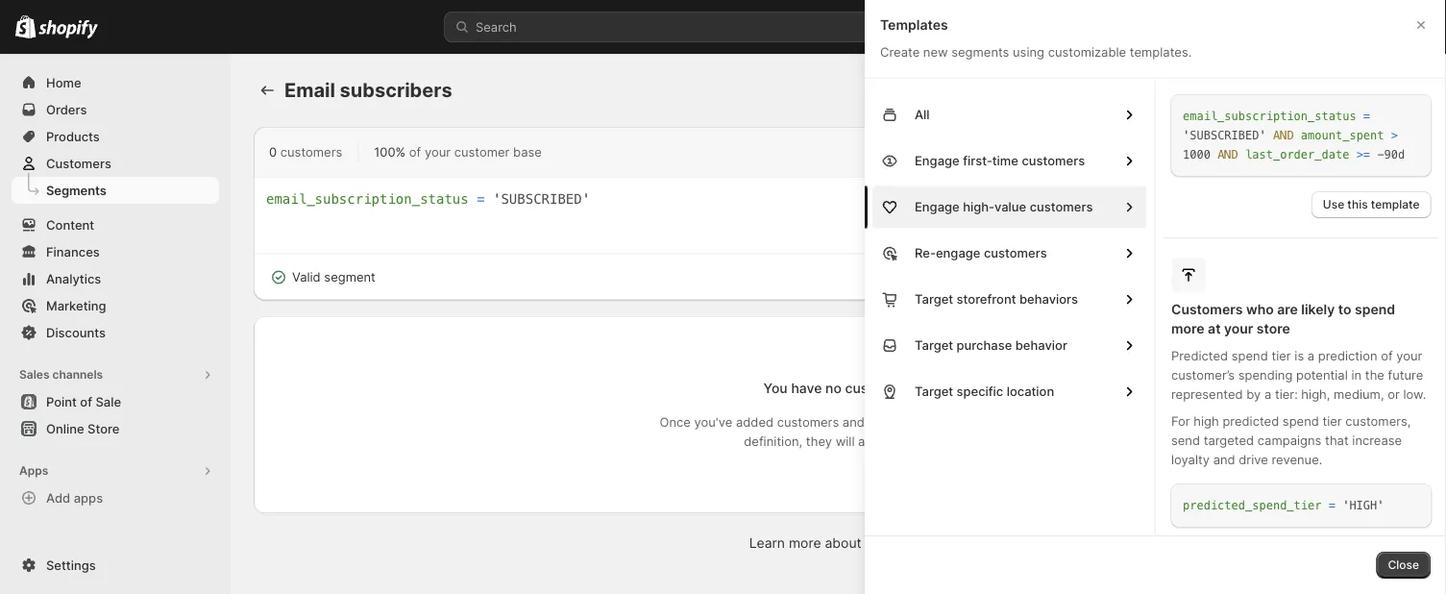 Task type: locate. For each thing, give the bounding box(es) containing it.
email
[[285, 78, 335, 102]]

engage left first-
[[915, 153, 960, 168]]

potential
[[1296, 367, 1348, 382]]

1 vertical spatial they
[[806, 434, 832, 449]]

a
[[1308, 348, 1315, 363], [1265, 386, 1272, 401]]

your right at
[[1224, 321, 1253, 337]]

customers up at
[[1171, 301, 1243, 318]]

learn
[[749, 534, 785, 551]]

more inside customers who are likely to spend more at your store
[[1171, 321, 1205, 337]]

= left high
[[1329, 499, 1336, 512]]

0 vertical spatial target
[[915, 292, 954, 307]]

1 horizontal spatial segment
[[1364, 83, 1412, 97]]

spend up spending
[[1232, 348, 1268, 363]]

0 vertical spatial tier
[[1272, 348, 1291, 363]]

spend up campaigns
[[1283, 413, 1319, 428]]

you've
[[695, 415, 733, 430]]

1 vertical spatial segments
[[866, 534, 928, 551]]

re-engage customers button
[[873, 232, 1147, 274]]

segment inside button
[[1364, 83, 1412, 97]]

0 horizontal spatial segments
[[866, 534, 928, 551]]

1 vertical spatial and
[[1213, 452, 1235, 467]]

predicted
[[1171, 348, 1228, 363]]

targeted
[[1204, 433, 1254, 447]]

= down use segment button
[[1363, 110, 1370, 123]]

more
[[1171, 321, 1205, 337], [789, 534, 821, 551]]

0 vertical spatial use
[[1339, 83, 1361, 97]]

medium,
[[1334, 386, 1384, 401]]

1 engage from the top
[[915, 153, 960, 168]]

search button
[[445, 12, 1002, 42]]

0 horizontal spatial this
[[932, 415, 953, 430]]

customers right time
[[1022, 153, 1085, 168]]

use this template button
[[1312, 191, 1431, 218]]

90d
[[1384, 148, 1405, 161]]

your inside predicted spend tier is a prediction of your customer's spending potential in the future represented by a tier: high, medium, or low.
[[1397, 348, 1423, 363]]

and
[[1273, 129, 1294, 142], [1218, 148, 1238, 161]]

= for predicted_spend_tier
[[1329, 499, 1336, 512]]

close
[[1389, 558, 1420, 572]]

0 vertical spatial and
[[843, 415, 865, 430]]

customers inside customers link
[[46, 156, 111, 171]]

0 vertical spatial your
[[425, 144, 451, 159]]

customers inside customers who are likely to spend more at your store
[[1171, 301, 1243, 318]]

sales
[[19, 368, 50, 382]]

1 horizontal spatial of
[[1381, 348, 1393, 363]]

shopify image
[[39, 20, 98, 39]]

0 horizontal spatial your
[[425, 144, 451, 159]]

1 horizontal spatial a
[[1308, 348, 1315, 363]]

customers for once you've added customers and they meet this segment's definition, they will appear here.
[[777, 415, 839, 430]]

customers for customers who are likely to spend more at your store
[[1171, 301, 1243, 318]]

1 vertical spatial engage
[[915, 199, 960, 214]]

customers inside the once you've added customers and they meet this segment's definition, they will appear here.
[[777, 415, 839, 430]]

1 horizontal spatial tier
[[1323, 413, 1342, 428]]

0 horizontal spatial customers
[[46, 156, 111, 171]]

1 vertical spatial tier
[[1323, 413, 1342, 428]]

customers up segments
[[46, 156, 111, 171]]

high-
[[963, 199, 995, 214]]

templates
[[881, 17, 948, 33]]

and down targeted on the right of page
[[1213, 452, 1235, 467]]

1 vertical spatial more
[[789, 534, 821, 551]]

engage
[[915, 153, 960, 168], [915, 199, 960, 214]]

1 vertical spatial and
[[1218, 148, 1238, 161]]

1 horizontal spatial =
[[1363, 110, 1370, 123]]

1 horizontal spatial more
[[1171, 321, 1205, 337]]

1 horizontal spatial spend
[[1283, 413, 1319, 428]]

0 horizontal spatial tier
[[1272, 348, 1291, 363]]

1 horizontal spatial this
[[1348, 198, 1368, 211]]

loyalty
[[1171, 452, 1210, 467]]

customers link
[[12, 150, 219, 177]]

this left the template
[[1348, 198, 1368, 211]]

0 vertical spatial engage
[[915, 153, 960, 168]]

discounts
[[46, 325, 106, 340]]

is
[[1295, 348, 1304, 363]]

customers down "have"
[[777, 415, 839, 430]]

a right is at the bottom right
[[1308, 348, 1315, 363]]

customers right value
[[1030, 199, 1093, 214]]

1 vertical spatial customers
[[1171, 301, 1243, 318]]

customers for engage high-value customers
[[1030, 199, 1093, 214]]

1 vertical spatial of
[[1381, 348, 1393, 363]]

customers down engage high-value customers button
[[984, 246, 1047, 261]]

more right learn
[[789, 534, 821, 551]]

low.
[[1403, 386, 1426, 401]]

1 vertical spatial this
[[932, 415, 953, 430]]

valid segment
[[292, 269, 376, 284]]

they up the 'appear' on the right of page
[[869, 415, 895, 430]]

2 horizontal spatial spend
[[1355, 301, 1395, 318]]

of up the
[[1381, 348, 1393, 363]]

this right meet on the right bottom
[[932, 415, 953, 430]]

customers
[[280, 144, 343, 159], [1022, 153, 1085, 168], [1030, 199, 1093, 214], [984, 246, 1047, 261], [846, 380, 914, 396], [777, 415, 839, 430]]

0 vertical spatial they
[[869, 415, 895, 430]]

customers who are likely to spend more at your store
[[1171, 301, 1395, 337]]

segment inside alert
[[324, 269, 376, 284]]

drive
[[1239, 452, 1268, 467]]

home
[[46, 75, 81, 90]]

a right the by at the right bottom of page
[[1265, 386, 1272, 401]]

sales channels button
[[12, 361, 219, 388]]

they
[[869, 415, 895, 430], [806, 434, 832, 449]]

and down ' subscribed '
[[1218, 148, 1238, 161]]

1 horizontal spatial customers
[[1171, 301, 1243, 318]]

increase
[[1352, 433, 1402, 447]]

customers right "no"
[[846, 380, 914, 396]]

0 horizontal spatial =
[[1329, 499, 1336, 512]]

0 horizontal spatial spend
[[1232, 348, 1268, 363]]

0 vertical spatial spend
[[1355, 301, 1395, 318]]

1 horizontal spatial your
[[1224, 321, 1253, 337]]

segments
[[952, 44, 1010, 59], [866, 534, 928, 551]]

1 vertical spatial segment
[[324, 269, 376, 284]]

100%
[[374, 144, 406, 159]]

engage left high-
[[915, 199, 960, 214]]

at
[[1208, 321, 1221, 337]]

use up the amount_spent at the top of the page
[[1339, 83, 1361, 97]]

all
[[915, 107, 930, 122]]

2 vertical spatial target
[[915, 384, 954, 399]]

0 horizontal spatial a
[[1265, 386, 1272, 401]]

0 vertical spatial more
[[1171, 321, 1205, 337]]

of
[[409, 144, 421, 159], [1381, 348, 1393, 363]]

and up the last_order_date
[[1273, 129, 1294, 142]]

future
[[1388, 367, 1423, 382]]

1 vertical spatial your
[[1224, 321, 1253, 337]]

1 horizontal spatial and
[[1273, 129, 1294, 142]]

high,
[[1301, 386, 1330, 401]]

target up meet on the right bottom
[[915, 384, 954, 399]]

your left the customer
[[425, 144, 451, 159]]

create new segments using customizable templates.
[[881, 44, 1192, 59]]

use for use this template
[[1323, 198, 1345, 211]]

3 target from the top
[[915, 384, 954, 399]]

1 vertical spatial use
[[1323, 198, 1345, 211]]

spend
[[1355, 301, 1395, 318], [1232, 348, 1268, 363], [1283, 413, 1319, 428]]

0 horizontal spatial of
[[409, 144, 421, 159]]

spending
[[1238, 367, 1293, 382]]

use down the last_order_date
[[1323, 198, 1345, 211]]

segments right the about
[[866, 534, 928, 551]]

spend inside predicted spend tier is a prediction of your customer's spending potential in the future represented by a tier: high, medium, or low.
[[1232, 348, 1268, 363]]

once
[[660, 415, 691, 430]]

more left at
[[1171, 321, 1205, 337]]

behavior
[[1016, 338, 1068, 353]]

0 horizontal spatial and
[[843, 415, 865, 430]]

0 vertical spatial a
[[1308, 348, 1315, 363]]

segment
[[1364, 83, 1412, 97], [324, 269, 376, 284]]

customers
[[46, 156, 111, 171], [1171, 301, 1243, 318]]

your up future
[[1397, 348, 1423, 363]]

email subscribers
[[285, 78, 452, 102]]

segment right valid
[[324, 269, 376, 284]]

use
[[1339, 83, 1361, 97], [1323, 198, 1345, 211]]

1 vertical spatial spend
[[1232, 348, 1268, 363]]

spend right to
[[1355, 301, 1395, 318]]

send
[[1171, 433, 1200, 447]]

this inside the once you've added customers and they meet this segment's definition, they will appear here.
[[932, 415, 953, 430]]

use segment
[[1339, 83, 1412, 97]]

amount_spent
[[1301, 129, 1384, 142]]

valid
[[292, 269, 321, 284]]

segment up >
[[1364, 83, 1412, 97]]

1 vertical spatial =
[[1329, 499, 1336, 512]]

target down re-
[[915, 292, 954, 307]]

high
[[1350, 499, 1377, 512]]

use segment button
[[1328, 77, 1424, 104]]

-
[[1377, 148, 1384, 161]]

segment for valid segment
[[324, 269, 376, 284]]

target for target storefront behaviors
[[915, 292, 954, 307]]

this
[[1348, 198, 1368, 211], [932, 415, 953, 430]]

engage for engage high-value customers
[[915, 199, 960, 214]]

target specific location button
[[873, 371, 1147, 413]]

2 vertical spatial spend
[[1283, 413, 1319, 428]]

first-
[[963, 153, 993, 168]]

0 vertical spatial of
[[409, 144, 421, 159]]

tier up that
[[1323, 413, 1342, 428]]

1 horizontal spatial they
[[869, 415, 895, 430]]

' down email_subscription_status
[[1259, 129, 1266, 142]]

and inside for high predicted spend tier customers, send targeted campaigns that increase loyalty and drive revenue.
[[1213, 452, 1235, 467]]

of right 100%
[[409, 144, 421, 159]]

tier
[[1272, 348, 1291, 363], [1323, 413, 1342, 428]]

0 vertical spatial segments
[[952, 44, 1010, 59]]

0 vertical spatial =
[[1363, 110, 1370, 123]]

0 vertical spatial this
[[1348, 198, 1368, 211]]

added
[[736, 415, 774, 430]]

1 vertical spatial target
[[915, 338, 954, 353]]

1 horizontal spatial and
[[1213, 452, 1235, 467]]

0 horizontal spatial they
[[806, 434, 832, 449]]

target left purchase
[[915, 338, 954, 353]]

2 engage from the top
[[915, 199, 960, 214]]

once you've added customers and they meet this segment's definition, they will appear here.
[[660, 415, 1017, 449]]

= for email_subscription_status
[[1363, 110, 1370, 123]]

2 horizontal spatial your
[[1397, 348, 1423, 363]]

and up the will
[[843, 415, 865, 430]]

they left the will
[[806, 434, 832, 449]]

0 vertical spatial segment
[[1364, 83, 1412, 97]]

0 vertical spatial and
[[1273, 129, 1294, 142]]

>=
[[1357, 148, 1370, 161]]

new
[[924, 44, 948, 59]]

2 vertical spatial your
[[1397, 348, 1423, 363]]

' down that
[[1343, 499, 1350, 512]]

' up close button
[[1377, 499, 1384, 512]]

segments right new
[[952, 44, 1010, 59]]

tier left is at the bottom right
[[1272, 348, 1291, 363]]

1 target from the top
[[915, 292, 954, 307]]

0 vertical spatial customers
[[46, 156, 111, 171]]

revenue.
[[1272, 452, 1323, 467]]

0 horizontal spatial segment
[[324, 269, 376, 284]]

2 target from the top
[[915, 338, 954, 353]]



Task type: vqa. For each thing, say whether or not it's contained in the screenshot.
second the Target from the top
yes



Task type: describe. For each thing, give the bounding box(es) containing it.
>
[[1391, 129, 1398, 142]]

to
[[1338, 301, 1352, 318]]

value
[[995, 199, 1027, 214]]

segment's
[[957, 415, 1017, 430]]

engage first-time customers
[[915, 153, 1085, 168]]

of inside predicted spend tier is a prediction of your customer's spending potential in the future represented by a tier: high, medium, or low.
[[1381, 348, 1393, 363]]

email_subscription_status
[[1183, 110, 1356, 123]]

sales channels
[[19, 368, 103, 382]]

last_order_date
[[1245, 148, 1350, 161]]

behaviors
[[1020, 292, 1079, 307]]

for high predicted spend tier customers, send targeted campaigns that increase loyalty and drive revenue.
[[1171, 413, 1411, 467]]

by
[[1247, 386, 1261, 401]]

use for use segment
[[1339, 83, 1361, 97]]

customer's
[[1171, 367, 1235, 382]]

purchase
[[957, 338, 1013, 353]]

in
[[1351, 367, 1362, 382]]

' high '
[[1343, 499, 1384, 512]]

1 vertical spatial a
[[1265, 386, 1272, 401]]

segments link
[[12, 177, 219, 204]]

predicted spend tier is a prediction of your customer's spending potential in the future represented by a tier: high, medium, or low.
[[1171, 348, 1426, 401]]

' up "1000"
[[1183, 129, 1190, 142]]

target for target specific location
[[915, 384, 954, 399]]

0 horizontal spatial more
[[789, 534, 821, 551]]

high
[[1194, 413, 1219, 428]]

your inside customers who are likely to spend more at your store
[[1224, 321, 1253, 337]]

engage first-time customers button
[[873, 140, 1147, 182]]

valid segment alert
[[254, 254, 391, 300]]

target storefront behaviors button
[[873, 278, 1147, 321]]

represented
[[1171, 386, 1243, 401]]

spend inside for high predicted spend tier customers, send targeted campaigns that increase loyalty and drive revenue.
[[1283, 413, 1319, 428]]

100% of your customer base
[[374, 144, 542, 159]]

template
[[1371, 198, 1420, 211]]

tier inside for high predicted spend tier customers, send targeted campaigns that increase loyalty and drive revenue.
[[1323, 413, 1342, 428]]

target for target purchase behavior
[[915, 338, 954, 353]]

customizable
[[1048, 44, 1127, 59]]

add apps button
[[12, 484, 219, 511]]

0 horizontal spatial and
[[1218, 148, 1238, 161]]

duplicate
[[1139, 83, 1191, 97]]

channels
[[52, 368, 103, 382]]

appear
[[859, 434, 900, 449]]

search
[[476, 19, 517, 34]]

likely
[[1301, 301, 1335, 318]]

and inside the once you've added customers and they meet this segment's definition, they will appear here.
[[843, 415, 865, 430]]

customers,
[[1346, 413, 1411, 428]]

customers for engage first-time customers
[[1022, 153, 1085, 168]]

1 horizontal spatial segments
[[952, 44, 1010, 59]]

0
[[269, 144, 277, 159]]

subscribers
[[340, 78, 452, 102]]

for
[[1171, 413, 1190, 428]]

segment for use segment
[[1364, 83, 1412, 97]]

subscribed
[[1190, 129, 1259, 142]]

use this template
[[1323, 198, 1420, 211]]

duplicate button
[[1127, 77, 1202, 104]]

re-
[[915, 246, 936, 261]]

apps button
[[12, 458, 219, 484]]

close button
[[1377, 552, 1431, 579]]

predicted
[[1223, 413, 1279, 428]]

prediction
[[1318, 348, 1378, 363]]

target storefront behaviors
[[915, 292, 1079, 307]]

templates.
[[1130, 44, 1192, 59]]

have
[[792, 380, 822, 396]]

about
[[825, 534, 862, 551]]

customers for customers
[[46, 156, 111, 171]]

tier inside predicted spend tier is a prediction of your customer's spending potential in the future represented by a tier: high, medium, or low.
[[1272, 348, 1291, 363]]

predicted_spend_tier
[[1183, 499, 1322, 512]]

using
[[1013, 44, 1045, 59]]

target purchase behavior button
[[873, 324, 1147, 367]]

learn more about segments
[[749, 534, 928, 551]]

customer
[[454, 144, 510, 159]]

customers for you have no customers
[[846, 380, 914, 396]]

target specific location
[[915, 384, 1055, 399]]

target purchase behavior
[[915, 338, 1068, 353]]

add
[[46, 490, 70, 505]]

no
[[826, 380, 842, 396]]

customers right 0
[[280, 144, 343, 159]]

engage high-value customers
[[915, 199, 1093, 214]]

base
[[513, 144, 542, 159]]

this inside button
[[1348, 198, 1368, 211]]

home link
[[12, 69, 219, 96]]

specific
[[957, 384, 1004, 399]]

engage high-value customers button
[[873, 186, 1147, 228]]

engage for engage first-time customers
[[915, 153, 960, 168]]

meet
[[898, 415, 928, 430]]

spend inside customers who are likely to spend more at your store
[[1355, 301, 1395, 318]]

campaigns
[[1258, 433, 1322, 447]]

store
[[1257, 321, 1290, 337]]

you have no customers
[[764, 380, 914, 396]]

or
[[1388, 386, 1400, 401]]

will
[[836, 434, 855, 449]]

engage
[[936, 246, 981, 261]]

are
[[1277, 301, 1298, 318]]

create
[[881, 44, 920, 59]]

apps
[[74, 490, 103, 505]]

' subscribed '
[[1183, 129, 1266, 142]]

you
[[764, 380, 788, 396]]

1000
[[1183, 148, 1211, 161]]

here.
[[903, 434, 933, 449]]

re-engage customers
[[915, 246, 1047, 261]]

segments
[[46, 183, 107, 198]]

time
[[993, 153, 1019, 168]]

all button
[[873, 94, 1147, 136]]

who
[[1246, 301, 1274, 318]]



